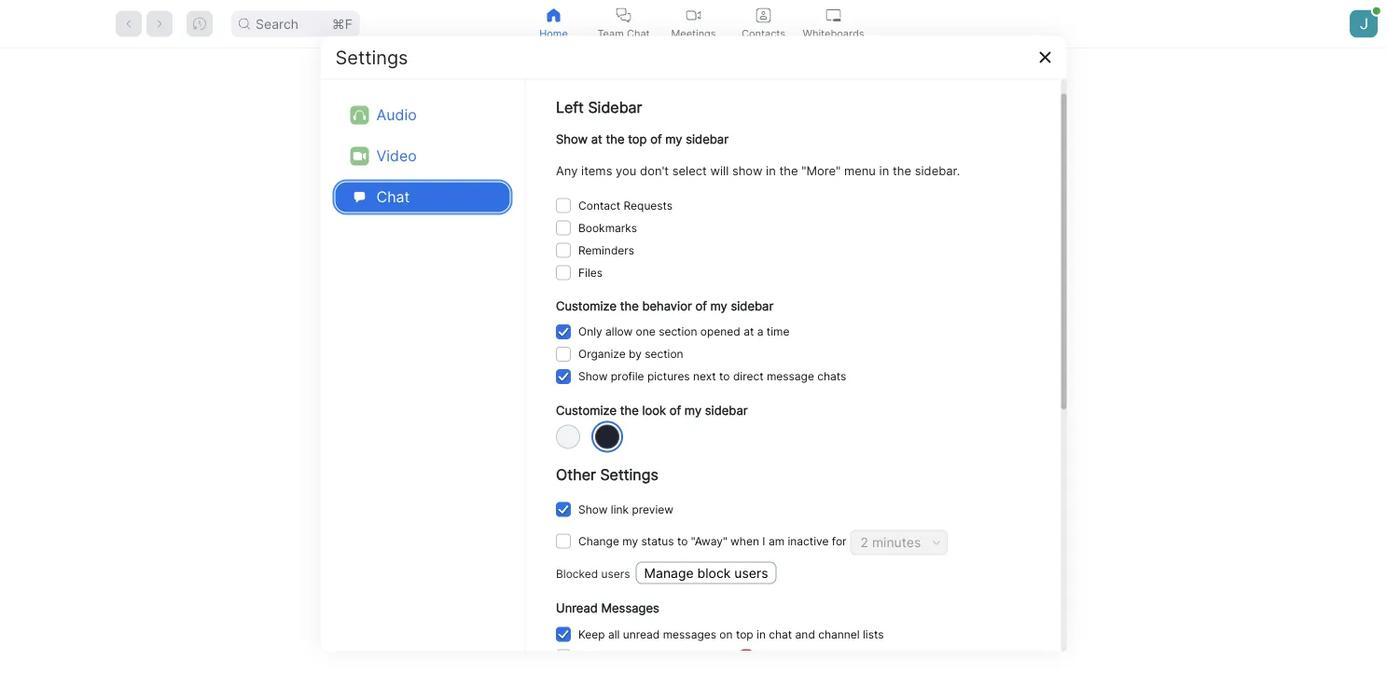 Task type: describe. For each thing, give the bounding box(es) containing it.
keep all unread messages on top in chat and channel lists
[[578, 628, 884, 641]]

0 horizontal spatial for
[[761, 650, 776, 663]]

my inside . change my status to "away" when i am inactive for element
[[622, 535, 638, 548]]

manage block users
[[644, 565, 768, 581]]

. files element
[[578, 261, 603, 284]]

manage
[[644, 565, 694, 581]]

headphone image
[[350, 106, 369, 125]]

) for channels
[[754, 650, 826, 663]]

show for show profile pictures next to direct message chats
[[578, 370, 608, 383]]

video on image for meetings button
[[687, 8, 701, 23]]

status
[[641, 535, 674, 548]]

team chat
[[598, 27, 650, 39]]

direct
[[733, 370, 764, 383]]

pictures
[[647, 370, 690, 383]]

my down next
[[685, 403, 702, 417]]

video link
[[336, 141, 510, 171]]

show at the top of my sidebar
[[556, 131, 729, 146]]

0 vertical spatial top
[[628, 131, 647, 146]]

team chat button
[[589, 0, 659, 48]]

contacts
[[742, 27, 786, 39]]

at inside customize the behavior of my sidebar. only allow one section opened at a time "element"
[[744, 325, 754, 338]]

show unread message count (
[[578, 650, 739, 663]]

keep
[[578, 628, 605, 641]]

0 vertical spatial sidebar
[[686, 131, 729, 146]]

only allow one section opened at a time
[[578, 325, 790, 338]]

bookmarks
[[578, 221, 637, 234]]

chat inside button
[[627, 27, 650, 39]]

join
[[545, 330, 571, 346]]

0 vertical spatial for
[[832, 535, 847, 548]]

0 horizontal spatial to
[[677, 535, 688, 548]]

and
[[795, 628, 815, 641]]

customize the look of my sidebar. white image
[[556, 425, 580, 449]]

video on image for video link
[[353, 150, 366, 163]]

organize
[[578, 347, 626, 361]]

customize for customize the look of my sidebar
[[556, 403, 617, 417]]

channel
[[818, 628, 860, 641]]

audio
[[377, 106, 417, 124]]

1 vertical spatial section
[[645, 347, 683, 361]]

allow
[[605, 325, 633, 338]]

any
[[556, 163, 578, 177]]

all
[[608, 628, 620, 641]]

online image
[[1374, 7, 1381, 15]]

count
[[702, 650, 732, 663]]

change my status to "away" when i am inactive for
[[578, 535, 847, 548]]

. show unread message count for channels element
[[578, 646, 826, 668]]

messages
[[663, 628, 716, 641]]

sidebar.
[[915, 163, 960, 177]]

in right show
[[766, 163, 776, 177]]

will
[[710, 163, 729, 177]]

meetings
[[672, 27, 716, 39]]

profile
[[611, 370, 644, 383]]

none radio the 'customize the look of my sidebar. white'
[[556, 425, 580, 449]]

home
[[540, 27, 568, 39]]

1 vertical spatial unread
[[611, 650, 648, 663]]

chat link
[[336, 182, 510, 212]]

search
[[256, 16, 299, 32]]

preview
[[632, 503, 674, 516]]

video on image for video link
[[350, 147, 369, 166]]

0 vertical spatial at
[[591, 131, 602, 146]]

files
[[578, 265, 603, 279]]

show at the top of my sidebar. contact requests element
[[578, 194, 673, 216]]

. change my status to "away" when i am inactive for element
[[578, 530, 847, 553]]

blocked
[[556, 567, 598, 581]]

profile contact image
[[757, 8, 771, 23]]

audio link
[[336, 100, 510, 130]]

whiteboards
[[803, 27, 865, 39]]

profile contact image
[[757, 8, 771, 23]]

users inside button
[[734, 565, 768, 581]]

chat inside settings tab list
[[377, 188, 410, 206]]

⌘f
[[332, 16, 353, 32]]

gray image
[[595, 425, 619, 449]]

contacts button
[[729, 0, 799, 48]]

on
[[720, 628, 733, 641]]

home small image
[[547, 8, 561, 23]]

plus squircle image
[[537, 254, 578, 295]]

of for look
[[669, 403, 681, 417]]

requests
[[623, 198, 673, 212]]

(
[[735, 650, 739, 663]]

team
[[598, 27, 624, 39]]

home small image
[[547, 8, 561, 23]]

reminders
[[578, 243, 634, 256]]

opened
[[700, 325, 740, 338]]

)
[[754, 650, 758, 663]]

customize the behavior of my sidebar. only allow one section opened at a time element
[[578, 321, 790, 343]]

my up opened
[[710, 298, 727, 313]]

show for show at the top of my sidebar
[[556, 131, 588, 146]]

customize the behavior of my sidebar
[[556, 298, 774, 313]]



Task type: vqa. For each thing, say whether or not it's contained in the screenshot.
contact
yes



Task type: locate. For each thing, give the bounding box(es) containing it.
. show link preview element
[[578, 499, 674, 521]]

customize for customize the behavior of my sidebar
[[556, 298, 617, 313]]

0 horizontal spatial chat
[[377, 188, 410, 206]]

chat down "video"
[[377, 188, 410, 206]]

time
[[767, 325, 790, 338]]

0 vertical spatial video on image
[[687, 8, 701, 23]]

contact requests
[[578, 198, 673, 212]]

1 vertical spatial at
[[744, 325, 754, 338]]

message
[[767, 370, 814, 383], [651, 650, 698, 663]]

2 customize from the top
[[556, 403, 617, 417]]

1 vertical spatial video on image
[[353, 150, 366, 163]]

1 vertical spatial chat
[[377, 188, 410, 206]]

to right status
[[677, 535, 688, 548]]

tab list containing home
[[519, 0, 869, 48]]

of for behavior
[[695, 298, 707, 313]]

show inside . show unread message count for channels element
[[578, 650, 608, 663]]

1 vertical spatial message
[[651, 650, 698, 663]]

show inside . show link preview element
[[578, 503, 608, 516]]

my
[[665, 131, 682, 146], [710, 298, 727, 313], [685, 403, 702, 417], [622, 535, 638, 548]]

. bookmarks element
[[578, 216, 637, 239]]

1 vertical spatial settings
[[600, 465, 658, 483]]

for right inactive
[[832, 535, 847, 548]]

chat image
[[350, 188, 369, 207], [354, 192, 365, 203]]

top right on
[[736, 628, 753, 641]]

sidebar for customize the behavior of my sidebar
[[731, 298, 774, 313]]

2 none radio from the left
[[595, 425, 619, 449]]

the left look
[[620, 403, 639, 417]]

0 vertical spatial message
[[767, 370, 814, 383]]

1 horizontal spatial chat
[[627, 27, 650, 39]]

section down behavior
[[659, 325, 697, 338]]

1 vertical spatial customize
[[556, 403, 617, 417]]

1 horizontal spatial message
[[767, 370, 814, 383]]

customize the look of my sidebar
[[556, 403, 748, 417]]

one
[[636, 325, 656, 338]]

1 horizontal spatial video on image
[[687, 8, 701, 23]]

1 vertical spatial top
[[736, 628, 753, 641]]

settings tab list
[[336, 95, 510, 218]]

the down "sidebar" in the top left of the page
[[606, 131, 625, 146]]

chat
[[627, 27, 650, 39], [377, 188, 410, 206]]

show for show link preview
[[578, 503, 608, 516]]

sidebar
[[588, 98, 642, 116]]

show left link
[[578, 503, 608, 516]]

when
[[731, 535, 759, 548]]

0 horizontal spatial at
[[591, 131, 602, 146]]

0 vertical spatial of
[[650, 131, 662, 146]]

headphone image
[[353, 109, 366, 122]]

1 horizontal spatial of
[[669, 403, 681, 417]]

users up unread messages
[[601, 567, 630, 581]]

video on image for meetings button
[[687, 8, 701, 23]]

top up you
[[628, 131, 647, 146]]

sidebar for customize the look of my sidebar
[[705, 403, 748, 417]]

only
[[578, 325, 602, 338]]

by
[[629, 347, 642, 361]]

at left the a
[[744, 325, 754, 338]]

video on image inside meetings button
[[687, 8, 701, 23]]

the left sidebar. at the top of page
[[893, 163, 912, 177]]

1 horizontal spatial settings
[[600, 465, 658, 483]]

menu
[[844, 163, 876, 177]]

0 horizontal spatial of
[[650, 131, 662, 146]]

0 vertical spatial to
[[719, 370, 730, 383]]

online image
[[1374, 7, 1381, 15]]

"away"
[[691, 535, 727, 548]]

0 horizontal spatial top
[[628, 131, 647, 146]]

users
[[734, 565, 768, 581], [601, 567, 630, 581]]

the left "more"
[[779, 163, 798, 177]]

in right menu
[[879, 163, 889, 177]]

my up select
[[665, 131, 682, 146]]

video on image inside video link
[[350, 147, 369, 166]]

tab list
[[519, 0, 869, 48]]

in
[[766, 163, 776, 177], [879, 163, 889, 177], [757, 628, 766, 641]]

users down when
[[734, 565, 768, 581]]

items
[[581, 163, 612, 177]]

unread down all
[[611, 650, 648, 663]]

any items you don't select will show in the "more" menu in the sidebar.
[[556, 163, 960, 177]]

the up "allow"
[[620, 298, 639, 313]]

0 horizontal spatial settings
[[336, 46, 408, 69]]

sidebar up will
[[686, 131, 729, 146]]

block
[[697, 565, 731, 581]]

show profile pictures next to direct message chats
[[578, 370, 846, 383]]

left sidebar
[[556, 98, 642, 116]]

unread messages
[[556, 601, 659, 616]]

show
[[732, 163, 763, 177]]

none radio up other settings
[[595, 425, 619, 449]]

close image
[[1038, 50, 1053, 65], [1038, 50, 1053, 65]]

change
[[578, 535, 619, 548]]

0 vertical spatial video on image
[[687, 8, 701, 23]]

1 horizontal spatial top
[[736, 628, 753, 641]]

0 horizontal spatial message
[[651, 650, 698, 663]]

1 vertical spatial video on image
[[350, 147, 369, 166]]

"more"
[[802, 163, 841, 177]]

video on image inside video link
[[353, 150, 366, 163]]

avatar image
[[1351, 10, 1379, 38]]

other
[[556, 465, 596, 483]]

none radio up other
[[556, 425, 580, 449]]

2 vertical spatial of
[[669, 403, 681, 417]]

chat right team
[[627, 27, 650, 39]]

at up items
[[591, 131, 602, 146]]

look
[[642, 403, 666, 417]]

a
[[757, 325, 763, 338]]

settings down ⌘f
[[336, 46, 408, 69]]

video on image left "video"
[[353, 150, 366, 163]]

1 none radio from the left
[[556, 425, 580, 449]]

section inside "element"
[[659, 325, 697, 338]]

am
[[769, 535, 785, 548]]

0 horizontal spatial video on image
[[353, 150, 366, 163]]

customize
[[556, 298, 617, 313], [556, 403, 617, 417]]

team chat image
[[617, 8, 631, 23], [617, 8, 631, 23]]

1 horizontal spatial none radio
[[595, 425, 619, 449]]

messages
[[601, 601, 659, 616]]

section up the pictures
[[645, 347, 683, 361]]

1 vertical spatial of
[[695, 298, 707, 313]]

of right look
[[669, 403, 681, 417]]

unread messages. keep all unread messages on top in chat and channel lists element
[[578, 623, 884, 646]]

0 vertical spatial section
[[659, 325, 697, 338]]

none radio gray
[[595, 425, 619, 449]]

0 vertical spatial chat
[[627, 27, 650, 39]]

channels
[[779, 650, 826, 663]]

plus squircle image
[[537, 254, 578, 295]]

customize up the 'customize the look of my sidebar. white' image
[[556, 403, 617, 417]]

to right next
[[719, 370, 730, 383]]

my left status
[[622, 535, 638, 548]]

1 horizontal spatial for
[[832, 535, 847, 548]]

unread right all
[[623, 628, 660, 641]]

0 horizontal spatial video on image
[[350, 147, 369, 166]]

show down organize
[[578, 370, 608, 383]]

of up only allow one section opened at a time
[[695, 298, 707, 313]]

1 vertical spatial to
[[677, 535, 688, 548]]

1 horizontal spatial at
[[744, 325, 754, 338]]

of up don't
[[650, 131, 662, 146]]

left
[[556, 98, 584, 116]]

message left chats on the right of page
[[767, 370, 814, 383]]

in left the chat
[[757, 628, 766, 641]]

0 vertical spatial unread
[[623, 628, 660, 641]]

blocked users
[[556, 567, 630, 581]]

1 horizontal spatial users
[[734, 565, 768, 581]]

section
[[659, 325, 697, 338], [645, 347, 683, 361]]

video
[[377, 147, 417, 165]]

contact
[[578, 198, 620, 212]]

manage block users button
[[636, 562, 777, 584]]

you
[[616, 163, 636, 177]]

i
[[762, 535, 765, 548]]

whiteboards button
[[799, 0, 869, 48]]

the
[[606, 131, 625, 146], [779, 163, 798, 177], [893, 163, 912, 177], [620, 298, 639, 313], [620, 403, 639, 417]]

magnifier image
[[239, 18, 250, 29], [239, 18, 250, 29]]

1 horizontal spatial video on image
[[687, 8, 701, 23]]

next
[[693, 370, 716, 383]]

home tab panel
[[0, 49, 1388, 688]]

chat
[[769, 628, 792, 641]]

0 vertical spatial settings
[[336, 46, 408, 69]]

chats
[[817, 370, 846, 383]]

video on image
[[687, 8, 701, 23], [353, 150, 366, 163]]

link
[[611, 503, 629, 516]]

home button
[[519, 0, 589, 48]]

0 horizontal spatial users
[[601, 567, 630, 581]]

unread
[[556, 601, 598, 616]]

message down messages at bottom
[[651, 650, 698, 663]]

to
[[719, 370, 730, 383], [677, 535, 688, 548]]

show down 'left'
[[556, 131, 588, 146]]

whiteboard small image
[[827, 8, 841, 23], [827, 8, 841, 23]]

settings
[[336, 46, 408, 69], [600, 465, 658, 483]]

None button
[[556, 198, 571, 213], [556, 220, 571, 235], [556, 242, 571, 257], [556, 265, 571, 280], [556, 324, 571, 339], [556, 347, 571, 362], [556, 369, 571, 384], [556, 502, 571, 517], [556, 534, 571, 549], [556, 627, 571, 642], [556, 198, 571, 213], [556, 220, 571, 235], [556, 242, 571, 257], [556, 265, 571, 280], [556, 324, 571, 339], [556, 347, 571, 362], [556, 369, 571, 384], [556, 502, 571, 517], [556, 534, 571, 549], [556, 627, 571, 642]]

. reminders element
[[578, 239, 634, 261]]

video on image
[[687, 8, 701, 23], [350, 147, 369, 166]]

of
[[650, 131, 662, 146], [695, 298, 707, 313], [669, 403, 681, 417]]

0 vertical spatial customize
[[556, 298, 617, 313]]

2 vertical spatial sidebar
[[705, 403, 748, 417]]

show inside '. show profile pictures next to direct message chats' element
[[578, 370, 608, 383]]

don't
[[640, 163, 669, 177]]

sidebar down '. show profile pictures next to direct message chats' element
[[705, 403, 748, 417]]

meetings button
[[659, 0, 729, 48]]

behavior
[[642, 298, 692, 313]]

organize by section
[[578, 347, 683, 361]]

for right )
[[761, 650, 776, 663]]

video on image up meetings
[[687, 8, 701, 23]]

show for show unread message count (
[[578, 650, 608, 663]]

top
[[628, 131, 647, 146], [736, 628, 753, 641]]

settings up show link preview on the left of page
[[600, 465, 658, 483]]

video on image up meetings
[[687, 8, 701, 23]]

show down keep on the left of page
[[578, 650, 608, 663]]

sidebar
[[686, 131, 729, 146], [731, 298, 774, 313], [705, 403, 748, 417]]

. show profile pictures next to direct message chats element
[[578, 365, 846, 388]]

. organize by section element
[[578, 343, 683, 365]]

1 customize from the top
[[556, 298, 617, 313]]

select
[[672, 163, 707, 177]]

0 horizontal spatial none radio
[[556, 425, 580, 449]]

show
[[556, 131, 588, 146], [578, 370, 608, 383], [578, 503, 608, 516], [578, 650, 608, 663]]

customize up only
[[556, 298, 617, 313]]

1 vertical spatial for
[[761, 650, 776, 663]]

show link preview
[[578, 503, 674, 516]]

1 vertical spatial sidebar
[[731, 298, 774, 313]]

1 horizontal spatial to
[[719, 370, 730, 383]]

2 horizontal spatial of
[[695, 298, 707, 313]]

sidebar up the a
[[731, 298, 774, 313]]

video on image inside meetings button
[[687, 8, 701, 23]]

lists
[[863, 628, 884, 641]]

inactive
[[788, 535, 829, 548]]

None radio
[[556, 425, 580, 449], [595, 425, 619, 449]]

other settings
[[556, 465, 658, 483]]

video on image left "video"
[[350, 147, 369, 166]]



